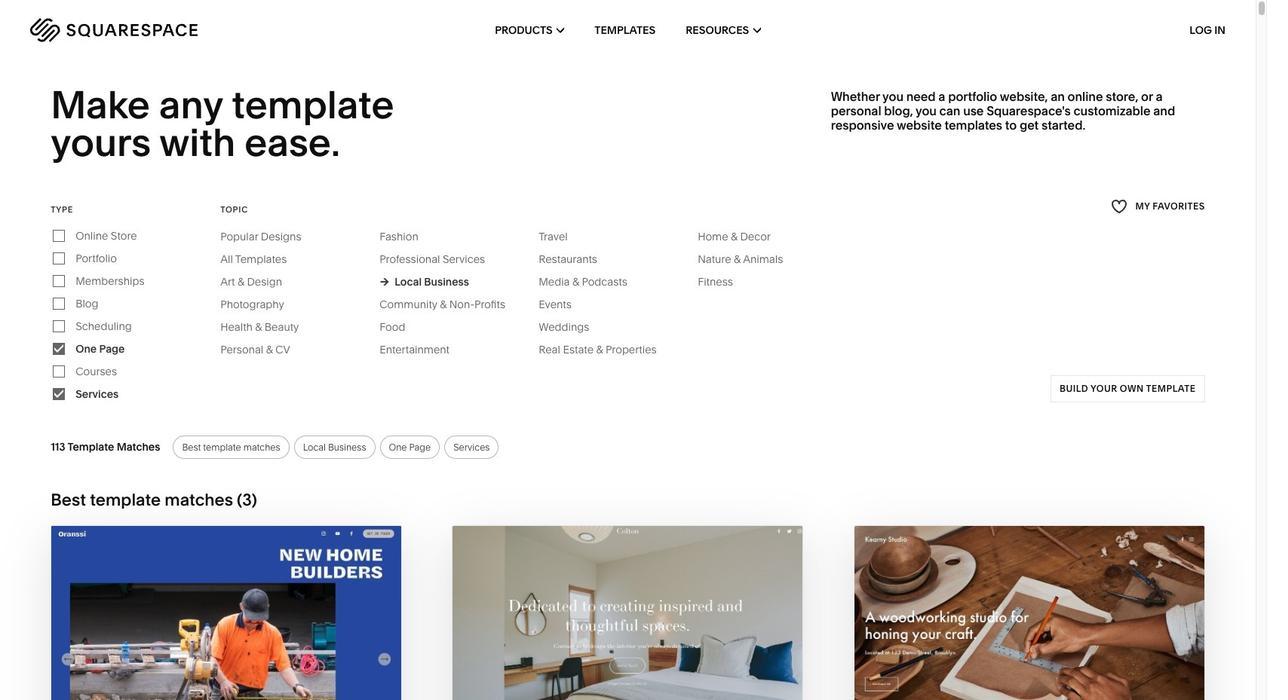 Task type: locate. For each thing, give the bounding box(es) containing it.
oranssi image
[[51, 526, 402, 701]]



Task type: vqa. For each thing, say whether or not it's contained in the screenshot.
the Colton image
yes



Task type: describe. For each thing, give the bounding box(es) containing it.
colton image
[[453, 526, 803, 701]]

kearny image
[[855, 526, 1205, 701]]



